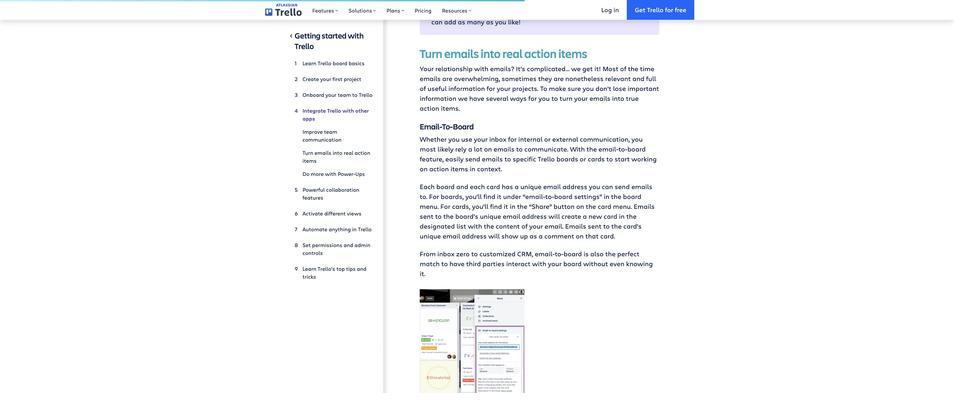 Task type: describe. For each thing, give the bounding box(es) containing it.
count
[[506, 8, 524, 17]]

resources button
[[437, 0, 477, 20]]

learn trello board basics
[[303, 60, 365, 67]]

board inside learn trello board basics link
[[333, 60, 348, 67]]

to- inside from inbox zero to customized crm, email-to-board is also the perfect match to have third parties interact with your board without even knowing it.
[[555, 250, 564, 258]]

apps
[[303, 115, 315, 122]]

with right "more"
[[325, 170, 337, 177]]

0 vertical spatial emails
[[634, 202, 655, 211]]

don't inside 'turn emails into real action items your relationship with emails? it's complicated… we get it! most of the time emails are overwhelming, sometimes they are nonetheless relevant and full of useful information for your projects. to make sure you don't lose important information we have several ways for you to turn your emails into true action items.'
[[596, 84, 612, 93]]

board left is
[[564, 250, 582, 258]]

items.
[[441, 104, 460, 113]]

the down under
[[517, 202, 528, 211]]

0 vertical spatial email
[[544, 182, 561, 191]]

to up 'third'
[[472, 250, 478, 258]]

features
[[312, 7, 334, 14]]

0 vertical spatial find
[[484, 192, 496, 201]]

and inside learn trello's top tips and tricks
[[357, 265, 367, 272]]

boards
[[557, 155, 579, 164]]

for left free
[[666, 5, 674, 14]]

on down feature,
[[420, 165, 428, 173]]

up
[[520, 232, 528, 241]]

0 horizontal spatial for
[[429, 192, 439, 201]]

trello inside integrate trello with other apps
[[328, 107, 341, 114]]

powerful
[[303, 186, 325, 193]]

each board and each card has a unique email address you can send emails to. for boards, you'll find it under "email-to-board settings" in the board menu. for cards, you'll find it in the "share" button on the card menu. emails sent to the board's unique email address will create a new card in the designated list with the content of your email. emails sent to the card's unique email address will show up as a comment on that card.
[[420, 182, 655, 241]]

to up designated
[[435, 212, 442, 221]]

several
[[486, 94, 509, 103]]

1 vertical spatial emails
[[566, 222, 587, 231]]

more
[[311, 170, 324, 177]]

important
[[628, 84, 660, 93]]

create your first project
[[303, 75, 362, 82]]

with
[[570, 145, 585, 154]]

1 horizontal spatial will
[[549, 212, 560, 221]]

in inside email-to-board whether you use your inbox for internal or external communication, you most likely rely a lot on emails to communicate. with the email-to-board feature, easily send emails to specific trello boards or cards to start working on action items in context.
[[470, 165, 476, 173]]

into for turn emails into real action items your relationship with emails? it's complicated… we get it! most of the time emails are overwhelming, sometimes they are nonetheless relevant and full of useful information for your projects. to make sure you don't lose important information we have several ways for you to turn your emails into true action items.
[[481, 46, 501, 61]]

from
[[420, 250, 436, 258]]

0 vertical spatial unique
[[521, 182, 542, 191]]

they
[[539, 74, 552, 83]]

log in link
[[594, 0, 627, 20]]

features
[[303, 194, 324, 201]]

collaboration
[[326, 186, 360, 193]]

send inside email-to-board whether you use your inbox for internal or external communication, you most likely rely a lot on emails to communicate. with the email-to-board feature, easily send emails to specific trello boards or cards to start working on action items in context.
[[466, 155, 481, 164]]

your up several
[[497, 84, 511, 93]]

in up the "card's"
[[619, 212, 625, 221]]

useful
[[428, 84, 447, 93]]

to left specific
[[505, 155, 511, 164]]

0 horizontal spatial of
[[420, 84, 426, 93]]

time
[[641, 64, 655, 73]]

for inside email-to-board whether you use your inbox for internal or external communication, you most likely rely a lot on emails to communicate. with the email-to-board feature, easily send emails to specific trello boards or cards to start working on action items in context.
[[508, 135, 517, 144]]

perfect
[[618, 250, 640, 258]]

the up designated
[[444, 212, 454, 221]]

it.
[[420, 269, 426, 278]]

improve team communication
[[303, 128, 342, 143]]

activate different views
[[303, 210, 362, 217]]

trello up 'other'
[[359, 91, 373, 98]]

comment
[[545, 232, 575, 241]]

and inside set permissions and admin controls
[[344, 242, 353, 248]]

ways
[[510, 94, 527, 103]]

improve team communication link
[[295, 125, 373, 146]]

0 vertical spatial information
[[449, 84, 485, 93]]

activate different views link
[[295, 207, 373, 220]]

to.
[[420, 192, 428, 201]]

get
[[583, 64, 593, 73]]

most
[[603, 64, 619, 73]]

learn for learn trello's top tips and tricks
[[303, 265, 317, 272]]

limit,
[[600, 8, 616, 17]]

free
[[675, 5, 687, 14]]

1 vertical spatial find
[[490, 202, 502, 211]]

2 horizontal spatial into
[[613, 94, 625, 103]]

real for turn emails into real action items
[[344, 149, 354, 156]]

working
[[632, 155, 657, 164]]

trello's
[[318, 265, 335, 272]]

onboard your team to trello
[[303, 91, 373, 98]]

admin
[[355, 242, 371, 248]]

interact
[[507, 259, 531, 268]]

1 are from the left
[[443, 74, 453, 83]]

plans button
[[382, 0, 410, 20]]

atlassian trello image
[[265, 4, 302, 16]]

2 are from the left
[[554, 74, 564, 83]]

in right the log
[[614, 5, 619, 14]]

each
[[420, 182, 435, 191]]

other
[[356, 107, 369, 114]]

1 horizontal spatial sent
[[588, 222, 602, 231]]

feature,
[[420, 155, 444, 164]]

improve
[[303, 128, 323, 135]]

board up the "card's"
[[624, 192, 642, 201]]

turn for turn emails into real action items your relationship with emails? it's complicated… we get it! most of the time emails are overwhelming, sometimes they are nonetheless relevant and full of useful information for your projects. to make sure you don't lose important information we have several ways for you to turn your emails into true action items.
[[420, 46, 443, 61]]

emails down your
[[420, 74, 441, 83]]

board's
[[456, 212, 479, 221]]

1 vertical spatial email
[[503, 212, 521, 221]]

third
[[467, 259, 481, 268]]

easily
[[446, 155, 464, 164]]

board up "boards,"
[[437, 182, 455, 191]]

0 horizontal spatial we
[[458, 94, 468, 103]]

the right settings"
[[612, 192, 622, 201]]

1 vertical spatial you'll
[[472, 202, 489, 211]]

trello up the create your first project at the top
[[318, 60, 332, 67]]

emails up the "context."
[[482, 155, 503, 164]]

onboard your team to trello link
[[295, 88, 373, 101]]

page progress progress bar
[[0, 0, 525, 1]]

that
[[586, 232, 599, 241]]

getting
[[295, 30, 321, 41]]

for up several
[[487, 84, 496, 93]]

zero
[[457, 250, 470, 258]]

the inside from inbox zero to customized crm, email-to-board is also the perfect match to have third parties interact with your board without even knowing it.
[[606, 250, 616, 258]]

1 horizontal spatial ups
[[475, 8, 487, 17]]

to inside 'turn emails into real action items your relationship with emails? it's complicated… we get it! most of the time emails are overwhelming, sometimes they are nonetheless relevant and full of useful information for your projects. to make sure you don't lose important information we have several ways for you to turn your emails into true action items.'
[[552, 94, 558, 103]]

don't inside bonus power-ups don't count towards the power-ups limit, so you can add as many as you like!
[[488, 8, 504, 17]]

a inside email-to-board whether you use your inbox for internal or external communication, you most likely rely a lot on emails to communicate. with the email-to-board feature, easily send emails to specific trello boards or cards to start working on action items in context.
[[469, 145, 473, 154]]

trello inside email-to-board whether you use your inbox for internal or external communication, you most likely rely a lot on emails to communicate. with the email-to-board feature, easily send emails to specific trello boards or cards to start working on action items in context.
[[538, 155, 555, 164]]

get trello for free
[[635, 5, 687, 14]]

0 vertical spatial sent
[[420, 212, 434, 221]]

to down the project
[[353, 91, 358, 98]]

you down nonetheless
[[583, 84, 594, 93]]

you up rely
[[449, 135, 460, 144]]

first
[[333, 75, 343, 82]]

learn trello's top tips and tricks
[[303, 265, 367, 280]]

your inside each board and each card has a unique email address you can send emails to. for boards, you'll find it under "email-to-board settings" in the board menu. for cards, you'll find it in the "share" button on the card menu. emails sent to the board's unique email address will create a new card in the designated list with the content of your email. emails sent to the card's unique email address will show up as a comment on that card.
[[530, 222, 543, 231]]

you up working
[[632, 135, 643, 144]]

emails down nonetheless
[[590, 94, 611, 103]]

you down to
[[539, 94, 550, 103]]

1 horizontal spatial for
[[441, 202, 451, 211]]

from inbox zero to customized crm, email-to-board is also the perfect match to have third parties interact with your board without even knowing it.
[[420, 250, 653, 278]]

2 horizontal spatial address
[[563, 182, 588, 191]]

content
[[496, 222, 520, 231]]

integrate
[[303, 107, 326, 114]]

emails inside turn emails into real action items
[[315, 149, 332, 156]]

your down sure
[[575, 94, 588, 103]]

to- inside email-to-board whether you use your inbox for internal or external communication, you most likely rely a lot on emails to communicate. with the email-to-board feature, easily send emails to specific trello boards or cards to start working on action items in context.
[[619, 145, 628, 154]]

trello inside getting started with trello
[[295, 41, 314, 51]]

"email-
[[523, 192, 546, 201]]

action inside email-to-board whether you use your inbox for internal or external communication, you most likely rely a lot on emails to communicate. with the email-to-board feature, easily send emails to specific trello boards or cards to start working on action items in context.
[[430, 165, 449, 173]]

2 vertical spatial card
[[604, 212, 618, 221]]

full
[[647, 74, 657, 83]]

trello right get
[[648, 5, 664, 14]]

emails inside each board and each card has a unique email address you can send emails to. for boards, you'll find it under "email-to-board settings" in the board menu. for cards, you'll find it in the "share" button on the card menu. emails sent to the board's unique email address will create a new card in the designated list with the content of your email. emails sent to the card's unique email address will show up as a comment on that card.
[[632, 182, 653, 191]]

turn emails into real action items
[[303, 149, 371, 164]]

2 vertical spatial unique
[[420, 232, 441, 241]]

0 horizontal spatial it
[[497, 192, 502, 201]]

top
[[337, 265, 345, 272]]

0 vertical spatial card
[[487, 182, 501, 191]]

0 vertical spatial or
[[545, 135, 551, 144]]

0 vertical spatial we
[[572, 64, 581, 73]]

turn for turn emails into real action items
[[303, 149, 313, 156]]

items for turn emails into real action items your relationship with emails? it's complicated… we get it! most of the time emails are overwhelming, sometimes they are nonetheless relevant and full of useful information for your projects. to make sure you don't lose important information we have several ways for you to turn your emails into true action items.
[[559, 46, 588, 61]]

onboard
[[303, 91, 324, 98]]

in right anything
[[352, 226, 357, 233]]

project
[[344, 75, 362, 82]]

communicate.
[[525, 145, 569, 154]]

specific
[[513, 155, 537, 164]]

many
[[467, 18, 485, 26]]

0 horizontal spatial as
[[458, 18, 466, 26]]

0 horizontal spatial power-
[[338, 170, 356, 177]]

to left start
[[607, 155, 613, 164]]

views
[[347, 210, 362, 217]]

inbox inside email-to-board whether you use your inbox for internal or external communication, you most likely rely a lot on emails to communicate. with the email-to-board feature, easily send emails to specific trello boards or cards to start working on action items in context.
[[490, 135, 507, 144]]

0 horizontal spatial ups
[[356, 170, 365, 177]]

emails up relationship on the top left
[[445, 46, 479, 61]]

on down settings"
[[577, 202, 585, 211]]

do
[[303, 170, 310, 177]]

and inside each board and each card has a unique email address you can send emails to. for boards, you'll find it under "email-to-board settings" in the board menu. for cards, you'll find it in the "share" button on the card menu. emails sent to the board's unique email address will create a new card in the designated list with the content of your email. emails sent to the card's unique email address will show up as a comment on that card.
[[457, 182, 469, 191]]

permissions
[[312, 242, 343, 248]]

your inside 'link'
[[321, 75, 331, 82]]

cards,
[[452, 202, 471, 211]]

relevant
[[606, 74, 631, 83]]

of inside each board and each card has a unique email address you can send emails to. for boards, you'll find it under "email-to-board settings" in the board menu. for cards, you'll find it in the "share" button on the card menu. emails sent to the board's unique email address will create a new card in the designated list with the content of your email. emails sent to the card's unique email address will show up as a comment on that card.
[[522, 222, 528, 231]]

2 horizontal spatial power-
[[565, 8, 587, 17]]

solutions button
[[344, 0, 382, 20]]



Task type: vqa. For each thing, say whether or not it's contained in the screenshot.
the top Workspace
no



Task type: locate. For each thing, give the bounding box(es) containing it.
1 horizontal spatial turn
[[420, 46, 443, 61]]

0 vertical spatial address
[[563, 182, 588, 191]]

1 vertical spatial real
[[344, 149, 354, 156]]

communication,
[[580, 135, 630, 144]]

0 horizontal spatial send
[[466, 155, 481, 164]]

real down improve team communication link
[[344, 149, 354, 156]]

lot
[[474, 145, 483, 154]]

turn up your
[[420, 46, 443, 61]]

or
[[545, 135, 551, 144], [580, 155, 587, 164]]

emails down working
[[632, 182, 653, 191]]

emails
[[634, 202, 655, 211], [566, 222, 587, 231]]

1 vertical spatial inbox
[[438, 250, 455, 258]]

board inside email-to-board whether you use your inbox for internal or external communication, you most likely rely a lot on emails to communicate. with the email-to-board feature, easily send emails to specific trello boards or cards to start working on action items in context.
[[628, 145, 646, 154]]

pricing
[[415, 7, 432, 14]]

your inside email-to-board whether you use your inbox for internal or external communication, you most likely rely a lot on emails to communicate. with the email-to-board feature, easily send emails to specific trello boards or cards to start working on action items in context.
[[474, 135, 488, 144]]

sometimes
[[502, 74, 537, 83]]

settings"
[[575, 192, 603, 201]]

use
[[462, 135, 473, 144]]

you'll
[[466, 192, 482, 201], [472, 202, 489, 211]]

the left content
[[484, 222, 494, 231]]

started
[[322, 30, 347, 41]]

without
[[584, 259, 609, 268]]

0 vertical spatial have
[[470, 94, 485, 103]]

board up button
[[555, 192, 573, 201]]

external
[[553, 135, 579, 144]]

1 menu. from the left
[[420, 202, 439, 211]]

the up card.
[[612, 222, 622, 231]]

it left under
[[497, 192, 502, 201]]

on right lot
[[484, 145, 492, 154]]

turn inside 'turn emails into real action items your relationship with emails? it's complicated… we get it! most of the time emails are overwhelming, sometimes they are nonetheless relevant and full of useful information for your projects. to make sure you don't lose important information we have several ways for you to turn your emails into true action items.'
[[420, 46, 443, 61]]

learn up the create
[[303, 60, 317, 67]]

have inside from inbox zero to customized crm, email-to-board is also the perfect match to have third parties interact with your board without even knowing it.
[[450, 259, 465, 268]]

card's
[[624, 222, 642, 231]]

whether
[[420, 135, 447, 144]]

send down lot
[[466, 155, 481, 164]]

and inside 'turn emails into real action items your relationship with emails? it's complicated… we get it! most of the time emails are overwhelming, sometimes they are nonetheless relevant and full of useful information for your projects. to make sure you don't lose important information we have several ways for you to turn your emails into true action items.'
[[633, 74, 645, 83]]

emails up specific
[[494, 145, 515, 154]]

new
[[589, 212, 603, 221]]

do more with power-ups
[[303, 170, 365, 177]]

send inside each board and each card has a unique email address you can send emails to. for boards, you'll find it under "email-to-board settings" in the board menu. for cards, you'll find it in the "share" button on the card menu. emails sent to the board's unique email address will create a new card in the designated list with the content of your email. emails sent to the card's unique email address will show up as a comment on that card.
[[615, 182, 630, 191]]

controls
[[303, 249, 323, 256]]

cards
[[588, 155, 605, 164]]

1 vertical spatial unique
[[480, 212, 502, 221]]

items inside 'turn emails into real action items your relationship with emails? it's complicated… we get it! most of the time emails are overwhelming, sometimes they are nonetheless relevant and full of useful information for your projects. to make sure you don't lose important information we have several ways for you to turn your emails into true action items.'
[[559, 46, 588, 61]]

overwhelming,
[[454, 74, 500, 83]]

you left like! on the top
[[495, 18, 507, 26]]

internal
[[519, 135, 543, 144]]

it
[[497, 192, 502, 201], [504, 202, 509, 211]]

1 vertical spatial of
[[420, 84, 426, 93]]

information down overwhelming,
[[449, 84, 485, 93]]

crm,
[[518, 250, 534, 258]]

learn trello's top tips and tricks link
[[295, 262, 373, 283]]

make
[[549, 84, 566, 93]]

0 horizontal spatial team
[[324, 128, 337, 135]]

0 horizontal spatial unique
[[420, 232, 441, 241]]

to up card.
[[604, 222, 610, 231]]

0 horizontal spatial or
[[545, 135, 551, 144]]

have
[[470, 94, 485, 103], [450, 259, 465, 268]]

in right settings"
[[604, 192, 610, 201]]

to
[[353, 91, 358, 98], [552, 94, 558, 103], [517, 145, 523, 154], [505, 155, 511, 164], [607, 155, 613, 164], [435, 212, 442, 221], [604, 222, 610, 231], [472, 250, 478, 258], [442, 259, 448, 268]]

0 horizontal spatial emails
[[566, 222, 587, 231]]

card left has
[[487, 182, 501, 191]]

getting started with trello
[[295, 30, 364, 51]]

for
[[429, 192, 439, 201], [441, 202, 451, 211]]

0 vertical spatial real
[[503, 46, 523, 61]]

menu. up the "card's"
[[614, 202, 633, 211]]

with inside each board and each card has a unique email address you can send emails to. for boards, you'll find it under "email-to-board settings" in the board menu. for cards, you'll find it in the "share" button on the card menu. emails sent to the board's unique email address will create a new card in the designated list with the content of your email. emails sent to the card's unique email address will show up as a comment on that card.
[[468, 222, 482, 231]]

automate
[[303, 226, 328, 233]]

solutions
[[349, 7, 372, 14]]

create
[[303, 75, 319, 82]]

1 vertical spatial card
[[598, 202, 612, 211]]

items
[[559, 46, 588, 61], [303, 157, 317, 164], [451, 165, 468, 173]]

0 vertical spatial into
[[481, 46, 501, 61]]

your inside from inbox zero to customized crm, email-to-board is also the perfect match to have third parties interact with your board without even knowing it.
[[548, 259, 562, 268]]

1 horizontal spatial items
[[451, 165, 468, 173]]

of up 'relevant'
[[621, 64, 627, 73]]

0 vertical spatial can
[[432, 18, 443, 26]]

2 learn from the top
[[303, 265, 317, 272]]

information
[[449, 84, 485, 93], [420, 94, 457, 103]]

in down under
[[510, 202, 516, 211]]

are up make
[[554, 74, 564, 83]]

unique up "email-
[[521, 182, 542, 191]]

to right 'match'
[[442, 259, 448, 268]]

1 vertical spatial don't
[[596, 84, 612, 93]]

2 horizontal spatial ups
[[587, 8, 599, 17]]

1 horizontal spatial we
[[572, 64, 581, 73]]

email- inside from inbox zero to customized crm, email-to-board is also the perfect match to have third parties interact with your board without even knowing it.
[[535, 250, 555, 258]]

2 vertical spatial into
[[333, 149, 343, 156]]

can inside each board and each card has a unique email address you can send emails to. for boards, you'll find it under "email-to-board settings" in the board menu. for cards, you'll find it in the "share" button on the card menu. emails sent to the board's unique email address will create a new card in the designated list with the content of your email. emails sent to the card's unique email address will show up as a comment on that card.
[[602, 182, 614, 191]]

0 horizontal spatial menu.
[[420, 202, 439, 211]]

the up cards
[[587, 145, 597, 154]]

0 horizontal spatial items
[[303, 157, 317, 164]]

each
[[470, 182, 485, 191]]

1 horizontal spatial can
[[602, 182, 614, 191]]

you right 'so'
[[627, 8, 638, 17]]

the inside 'turn emails into real action items your relationship with emails? it's complicated… we get it! most of the time emails are overwhelming, sometimes they are nonetheless relevant and full of useful information for your projects. to make sure you don't lose important information we have several ways for you to turn your emails into true action items.'
[[628, 64, 639, 73]]

learn inside learn trello's top tips and tricks
[[303, 265, 317, 272]]

real inside turn emails into real action items
[[344, 149, 354, 156]]

turn emails into real action items your relationship with emails? it's complicated… we get it! most of the time emails are overwhelming, sometimes they are nonetheless relevant and full of useful information for your projects. to make sure you don't lose important information we have several ways for you to turn your emails into true action items.
[[420, 46, 660, 113]]

0 horizontal spatial email-
[[535, 250, 555, 258]]

1 vertical spatial to-
[[546, 192, 555, 201]]

customized
[[480, 250, 516, 258]]

2 horizontal spatial email
[[544, 182, 561, 191]]

1 vertical spatial address
[[522, 212, 547, 221]]

ups up collaboration
[[356, 170, 365, 177]]

real for turn emails into real action items your relationship with emails? it's complicated… we get it! most of the time emails are overwhelming, sometimes they are nonetheless relevant and full of useful information for your projects. to make sure you don't lose important information we have several ways for you to turn your emails into true action items.
[[503, 46, 523, 61]]

it!
[[595, 64, 601, 73]]

real up it's
[[503, 46, 523, 61]]

email up "email-
[[544, 182, 561, 191]]

with inside integrate trello with other apps
[[343, 107, 354, 114]]

with up overwhelming,
[[475, 64, 489, 73]]

items for turn emails into real action items
[[303, 157, 317, 164]]

power- left the log
[[565, 8, 587, 17]]

your
[[420, 64, 434, 73]]

to up specific
[[517, 145, 523, 154]]

action
[[525, 46, 557, 61], [420, 104, 440, 113], [355, 149, 371, 156], [430, 165, 449, 173]]

find down has
[[490, 202, 502, 211]]

0 vertical spatial don't
[[488, 8, 504, 17]]

0 horizontal spatial turn
[[303, 149, 313, 156]]

1 horizontal spatial real
[[503, 46, 523, 61]]

into up emails?
[[481, 46, 501, 61]]

0 vertical spatial you'll
[[466, 192, 482, 201]]

to- inside each board and each card has a unique email address you can send emails to. for boards, you'll find it under "email-to-board settings" in the board menu. for cards, you'll find it in the "share" button on the card menu. emails sent to the board's unique email address will create a new card in the designated list with the content of your email. emails sent to the card's unique email address will show up as a comment on that card.
[[546, 192, 555, 201]]

with inside from inbox zero to customized crm, email-to-board is also the perfect match to have third parties interact with your board without even knowing it.
[[533, 259, 547, 268]]

your down the create your first project at the top
[[326, 91, 337, 98]]

action inside turn emails into real action items
[[355, 149, 371, 156]]

learn for learn trello board basics
[[303, 60, 317, 67]]

0 vertical spatial items
[[559, 46, 588, 61]]

tricks
[[303, 273, 316, 280]]

you inside each board and each card has a unique email address you can send emails to. for boards, you'll find it under "email-to-board settings" in the board menu. for cards, you'll find it in the "share" button on the card menu. emails sent to the board's unique email address will create a new card in the designated list with the content of your email. emails sent to the card's unique email address will show up as a comment on that card.
[[589, 182, 601, 191]]

a left new
[[583, 212, 587, 221]]

1 vertical spatial will
[[489, 232, 500, 241]]

a right up
[[539, 232, 543, 241]]

1 vertical spatial for
[[441, 202, 451, 211]]

it down under
[[504, 202, 509, 211]]

1 horizontal spatial power-
[[453, 8, 475, 17]]

0 horizontal spatial have
[[450, 259, 465, 268]]

0 vertical spatial learn
[[303, 60, 317, 67]]

0 vertical spatial for
[[429, 192, 439, 201]]

an image showing the email-to-board feature on trello image
[[420, 289, 525, 393]]

in left the "context."
[[470, 165, 476, 173]]

ups left the log
[[587, 8, 599, 17]]

into down lose
[[613, 94, 625, 103]]

1 vertical spatial or
[[580, 155, 587, 164]]

0 horizontal spatial will
[[489, 232, 500, 241]]

as right many
[[486, 18, 494, 26]]

2 menu. from the left
[[614, 202, 633, 211]]

turn
[[420, 46, 443, 61], [303, 149, 313, 156]]

for right to.
[[429, 192, 439, 201]]

emails?
[[491, 64, 515, 73]]

2 horizontal spatial of
[[621, 64, 627, 73]]

projects.
[[513, 84, 539, 93]]

1 vertical spatial email-
[[535, 250, 555, 258]]

1 horizontal spatial emails
[[634, 202, 655, 211]]

unique down designated
[[420, 232, 441, 241]]

0 horizontal spatial email
[[443, 232, 461, 241]]

1 learn from the top
[[303, 60, 317, 67]]

1 horizontal spatial are
[[554, 74, 564, 83]]

as right up
[[530, 232, 537, 241]]

trello down communicate.
[[538, 155, 555, 164]]

0 horizontal spatial can
[[432, 18, 443, 26]]

team inside onboard your team to trello link
[[338, 91, 351, 98]]

1 vertical spatial can
[[602, 182, 614, 191]]

for
[[666, 5, 674, 14], [487, 84, 496, 93], [529, 94, 537, 103], [508, 135, 517, 144]]

1 vertical spatial we
[[458, 94, 468, 103]]

nonetheless
[[566, 74, 604, 83]]

automate anything in trello
[[303, 226, 372, 233]]

with down 'board's' at the bottom
[[468, 222, 482, 231]]

1 horizontal spatial address
[[522, 212, 547, 221]]

1 vertical spatial into
[[613, 94, 625, 103]]

learn
[[303, 60, 317, 67], [303, 265, 317, 272]]

the inside email-to-board whether you use your inbox for internal or external communication, you most likely rely a lot on emails to communicate. with the email-to-board feature, easily send emails to specific trello boards or cards to start working on action items in context.
[[587, 145, 597, 154]]

integrate trello with other apps link
[[295, 104, 373, 125]]

1 vertical spatial information
[[420, 94, 457, 103]]

2 horizontal spatial unique
[[521, 182, 542, 191]]

0 horizontal spatial address
[[462, 232, 487, 241]]

a right has
[[515, 182, 519, 191]]

0 horizontal spatial to-
[[546, 192, 555, 201]]

will up email.
[[549, 212, 560, 221]]

1 vertical spatial it
[[504, 202, 509, 211]]

communication
[[303, 136, 342, 143]]

of up up
[[522, 222, 528, 231]]

2 vertical spatial address
[[462, 232, 487, 241]]

0 horizontal spatial are
[[443, 74, 453, 83]]

set
[[303, 242, 311, 248]]

in
[[614, 5, 619, 14], [470, 165, 476, 173], [604, 192, 610, 201], [510, 202, 516, 211], [619, 212, 625, 221], [352, 226, 357, 233]]

address down list
[[462, 232, 487, 241]]

1 vertical spatial have
[[450, 259, 465, 268]]

bonus power-ups don't count towards the power-ups limit, so you can add as many as you like!
[[432, 8, 638, 26]]

has
[[502, 182, 513, 191]]

relationship
[[436, 64, 473, 73]]

email-to-board whether you use your inbox for internal or external communication, you most likely rely a lot on emails to communicate. with the email-to-board feature, easily send emails to specific trello boards or cards to start working on action items in context.
[[420, 121, 657, 173]]

1 horizontal spatial email-
[[599, 145, 619, 154]]

2 vertical spatial of
[[522, 222, 528, 231]]

your down comment
[[548, 259, 562, 268]]

2 horizontal spatial items
[[559, 46, 588, 61]]

sent
[[420, 212, 434, 221], [588, 222, 602, 231]]

or up communicate.
[[545, 135, 551, 144]]

learn inside learn trello board basics link
[[303, 60, 317, 67]]

1 horizontal spatial to-
[[555, 250, 564, 258]]

trello
[[648, 5, 664, 14], [295, 41, 314, 51], [318, 60, 332, 67], [359, 91, 373, 98], [328, 107, 341, 114], [538, 155, 555, 164], [358, 226, 372, 233]]

the right towards
[[553, 8, 563, 17]]

address down "share"
[[522, 212, 547, 221]]

with left 'other'
[[343, 107, 354, 114]]

turn inside turn emails into real action items
[[303, 149, 313, 156]]

create
[[562, 212, 582, 221]]

ups
[[475, 8, 487, 17], [587, 8, 599, 17], [356, 170, 365, 177]]

0 vertical spatial turn
[[420, 46, 443, 61]]

emails
[[445, 46, 479, 61], [420, 74, 441, 83], [590, 94, 611, 103], [494, 145, 515, 154], [315, 149, 332, 156], [482, 155, 503, 164], [632, 182, 653, 191]]

into for turn emails into real action items
[[333, 149, 343, 156]]

0 horizontal spatial real
[[344, 149, 354, 156]]

your up lot
[[474, 135, 488, 144]]

sent up designated
[[420, 212, 434, 221]]

have inside 'turn emails into real action items your relationship with emails? it's complicated… we get it! most of the time emails are overwhelming, sometimes they are nonetheless relevant and full of useful information for your projects. to make sure you don't lose important information we have several ways for you to turn your emails into true action items.'
[[470, 94, 485, 103]]

team up communication
[[324, 128, 337, 135]]

1 horizontal spatial have
[[470, 94, 485, 103]]

1 horizontal spatial inbox
[[490, 135, 507, 144]]

are down relationship on the top left
[[443, 74, 453, 83]]

your left the first
[[321, 75, 331, 82]]

0 vertical spatial inbox
[[490, 135, 507, 144]]

0 horizontal spatial sent
[[420, 212, 434, 221]]

and up important at the top right of the page
[[633, 74, 645, 83]]

can inside bonus power-ups don't count towards the power-ups limit, so you can add as many as you like!
[[432, 18, 443, 26]]

items inside email-to-board whether you use your inbox for internal or external communication, you most likely rely a lot on emails to communicate. with the email-to-board feature, easily send emails to specific trello boards or cards to start working on action items in context.
[[451, 165, 468, 173]]

the down settings"
[[586, 202, 597, 211]]

to
[[541, 84, 548, 93]]

ups up many
[[475, 8, 487, 17]]

into inside turn emails into real action items
[[333, 149, 343, 156]]

0 horizontal spatial into
[[333, 149, 343, 156]]

0 horizontal spatial inbox
[[438, 250, 455, 258]]

the up the "card's"
[[627, 212, 637, 221]]

for down projects.
[[529, 94, 537, 103]]

1 horizontal spatial into
[[481, 46, 501, 61]]

automate anything in trello link
[[295, 223, 373, 236]]

to- up "share"
[[546, 192, 555, 201]]

as
[[458, 18, 466, 26], [486, 18, 494, 26], [530, 232, 537, 241]]

trello up admin
[[358, 226, 372, 233]]

and left admin
[[344, 242, 353, 248]]

designated
[[420, 222, 455, 231]]

pricing link
[[410, 0, 437, 20]]

the inside bonus power-ups don't count towards the power-ups limit, so you can add as many as you like!
[[553, 8, 563, 17]]

with down crm,
[[533, 259, 547, 268]]

1 horizontal spatial or
[[580, 155, 587, 164]]

rely
[[456, 145, 467, 154]]

we
[[572, 64, 581, 73], [458, 94, 468, 103]]

with inside 'turn emails into real action items your relationship with emails? it's complicated… we get it! most of the time emails are overwhelming, sometimes they are nonetheless relevant and full of useful information for your projects. to make sure you don't lose important information we have several ways for you to turn your emails into true action items.'
[[475, 64, 489, 73]]

card up new
[[598, 202, 612, 211]]

sent down new
[[588, 222, 602, 231]]

on left 'that'
[[576, 232, 584, 241]]

do more with power-ups link
[[295, 167, 373, 181]]

card right new
[[604, 212, 618, 221]]

inbox inside from inbox zero to customized crm, email-to-board is also the perfect match to have third parties interact with your board without even knowing it.
[[438, 250, 455, 258]]

as right add
[[458, 18, 466, 26]]

basics
[[349, 60, 365, 67]]

information down useful
[[420, 94, 457, 103]]

1 horizontal spatial don't
[[596, 84, 612, 93]]

even
[[610, 259, 625, 268]]

2 horizontal spatial as
[[530, 232, 537, 241]]

into down improve team communication link
[[333, 149, 343, 156]]

power- up collaboration
[[338, 170, 356, 177]]

0 vertical spatial to-
[[619, 145, 628, 154]]

email- right crm,
[[535, 250, 555, 258]]

real inside 'turn emails into real action items your relationship with emails? it's complicated… we get it! most of the time emails are overwhelming, sometimes they are nonetheless relevant and full of useful information for your projects. to make sure you don't lose important information we have several ways for you to turn your emails into true action items.'
[[503, 46, 523, 61]]

items inside turn emails into real action items
[[303, 157, 317, 164]]

team inside improve team communication
[[324, 128, 337, 135]]

for down "boards,"
[[441, 202, 451, 211]]

0 horizontal spatial don't
[[488, 8, 504, 17]]

trello down onboard your team to trello link
[[328, 107, 341, 114]]

you'll down 'each'
[[466, 192, 482, 201]]

1 vertical spatial team
[[324, 128, 337, 135]]

add
[[445, 18, 457, 26]]

to- up start
[[619, 145, 628, 154]]

activate
[[303, 210, 323, 217]]

powerful collaboration features link
[[295, 183, 373, 204]]

inbox up the "context."
[[490, 135, 507, 144]]

power-
[[453, 8, 475, 17], [565, 8, 587, 17], [338, 170, 356, 177]]

as inside each board and each card has a unique email address you can send emails to. for boards, you'll find it under "email-to-board settings" in the board menu. for cards, you'll find it in the "share" button on the card menu. emails sent to the board's unique email address will create a new card in the designated list with the content of your email. emails sent to the card's unique email address will show up as a comment on that card.
[[530, 232, 537, 241]]

address
[[563, 182, 588, 191], [522, 212, 547, 221], [462, 232, 487, 241]]

1 horizontal spatial as
[[486, 18, 494, 26]]

your left email.
[[530, 222, 543, 231]]

with inside getting started with trello
[[348, 30, 364, 41]]

it's
[[516, 64, 526, 73]]

to-
[[442, 121, 453, 132]]

parties
[[483, 259, 505, 268]]

1 horizontal spatial of
[[522, 222, 528, 231]]

bonus
[[432, 8, 451, 17]]

we up items. on the top
[[458, 94, 468, 103]]

board up working
[[628, 145, 646, 154]]

2 horizontal spatial to-
[[619, 145, 628, 154]]

2 vertical spatial email
[[443, 232, 461, 241]]

1 vertical spatial items
[[303, 157, 317, 164]]

can up settings"
[[602, 182, 614, 191]]

turn down communication
[[303, 149, 313, 156]]

1 vertical spatial sent
[[588, 222, 602, 231]]

tips
[[346, 265, 356, 272]]

board left without
[[564, 259, 582, 268]]

email
[[544, 182, 561, 191], [503, 212, 521, 221], [443, 232, 461, 241]]

show
[[502, 232, 519, 241]]

email- inside email-to-board whether you use your inbox for internal or external communication, you most likely rely a lot on emails to communicate. with the email-to-board feature, easily send emails to specific trello boards or cards to start working on action items in context.
[[599, 145, 619, 154]]



